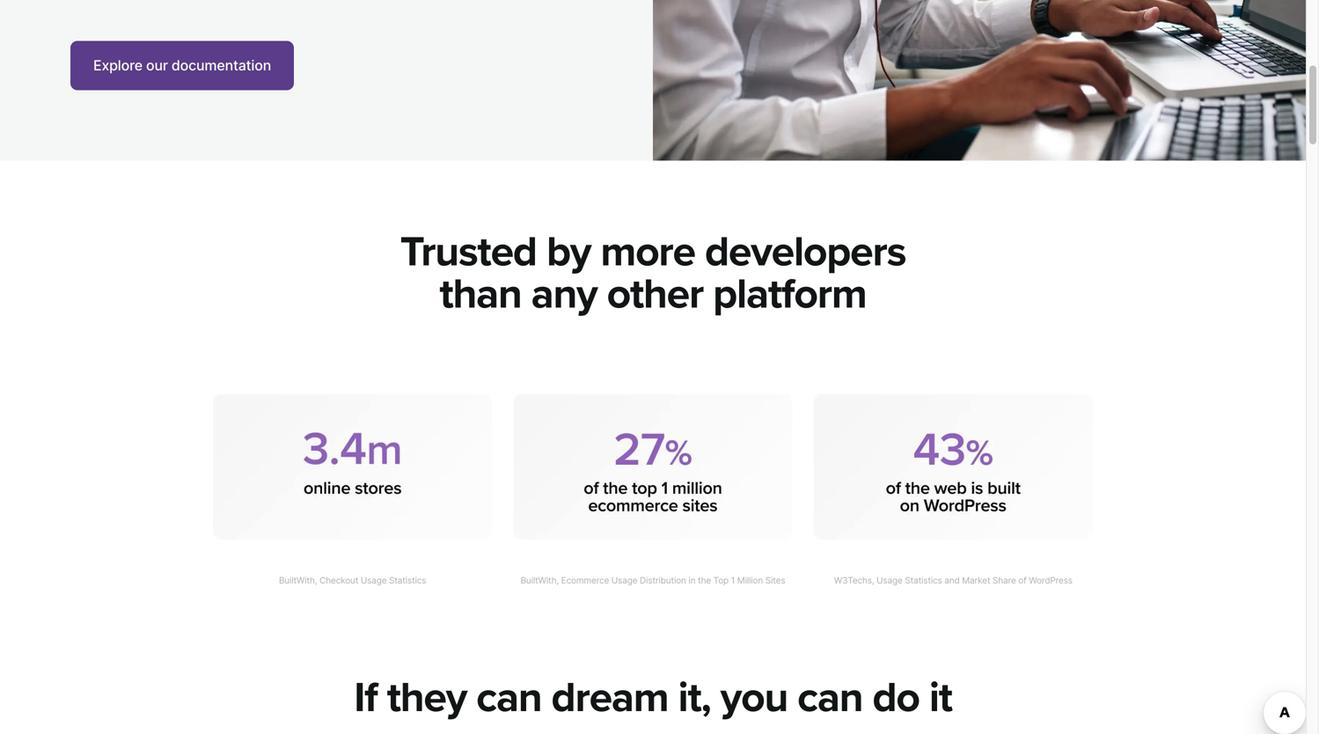 Task type: vqa. For each thing, say whether or not it's contained in the screenshot.
annually
no



Task type: describe. For each thing, give the bounding box(es) containing it.
3 usage from the left
[[877, 576, 903, 586]]

by
[[547, 227, 591, 277]]

checkout
[[320, 576, 359, 586]]

any
[[531, 269, 597, 319]]

our
[[146, 57, 168, 74]]

platform
[[713, 269, 867, 319]]

ecommerce
[[561, 576, 609, 586]]

2 statistics from the left
[[905, 576, 943, 586]]

distribution
[[640, 576, 686, 586]]

of
[[1019, 576, 1027, 586]]

market
[[962, 576, 991, 586]]

1
[[731, 576, 735, 586]]

more
[[601, 227, 695, 277]]

wordpress
[[1029, 576, 1073, 586]]

usage for distribution
[[612, 576, 638, 586]]

million
[[738, 576, 763, 586]]

w3techs, usage statistics and market share of wordpress
[[834, 576, 1073, 586]]

1 can from the left
[[477, 673, 542, 723]]

you
[[721, 673, 788, 723]]

documentation
[[172, 57, 271, 74]]

sites
[[766, 576, 786, 586]]

w3techs,
[[834, 576, 875, 586]]

builtwith, for builtwith, ecommerce usage distribution in the top 1 million sites
[[521, 576, 559, 586]]

do
[[873, 673, 920, 723]]

than
[[440, 269, 522, 319]]



Task type: locate. For each thing, give the bounding box(es) containing it.
statistics right checkout
[[389, 576, 426, 586]]

explore our documentation
[[93, 57, 271, 74]]

if
[[354, 673, 377, 723]]

explore our documentation link
[[70, 41, 294, 90]]

top
[[714, 576, 729, 586]]

0 horizontal spatial usage
[[361, 576, 387, 586]]

other
[[607, 269, 703, 319]]

they
[[387, 673, 467, 723]]

trusted
[[400, 227, 537, 277]]

1 horizontal spatial statistics
[[905, 576, 943, 586]]

explore
[[93, 57, 143, 74]]

it
[[929, 673, 952, 723]]

2 can from the left
[[798, 673, 863, 723]]

can left the do
[[798, 673, 863, 723]]

if they can dream it, you can do it
[[354, 673, 952, 723]]

can right they
[[477, 673, 542, 723]]

usage
[[361, 576, 387, 586], [612, 576, 638, 586], [877, 576, 903, 586]]

developers
[[705, 227, 906, 277]]

2 horizontal spatial usage
[[877, 576, 903, 586]]

usage right checkout
[[361, 576, 387, 586]]

1 horizontal spatial can
[[798, 673, 863, 723]]

2 usage from the left
[[612, 576, 638, 586]]

1 horizontal spatial builtwith,
[[521, 576, 559, 586]]

in
[[689, 576, 696, 586]]

it,
[[678, 673, 711, 723]]

builtwith, checkout usage statistics
[[279, 576, 426, 586]]

and
[[945, 576, 960, 586]]

dream
[[552, 673, 669, 723]]

can
[[477, 673, 542, 723], [798, 673, 863, 723]]

statistics
[[389, 576, 426, 586], [905, 576, 943, 586]]

usage right w3techs,
[[877, 576, 903, 586]]

0 horizontal spatial builtwith,
[[279, 576, 317, 586]]

builtwith, left checkout
[[279, 576, 317, 586]]

builtwith, ecommerce usage distribution in the top 1 million sites
[[521, 576, 786, 586]]

trusted by more developers than any other platform
[[400, 227, 906, 319]]

1 statistics from the left
[[389, 576, 426, 586]]

1 usage from the left
[[361, 576, 387, 586]]

usage for statistics
[[361, 576, 387, 586]]

usage left distribution
[[612, 576, 638, 586]]

statistics left 'and'
[[905, 576, 943, 586]]

2 builtwith, from the left
[[521, 576, 559, 586]]

share
[[993, 576, 1016, 586]]

0 horizontal spatial statistics
[[389, 576, 426, 586]]

builtwith, left ecommerce
[[521, 576, 559, 586]]

1 horizontal spatial usage
[[612, 576, 638, 586]]

builtwith, for builtwith, checkout usage statistics
[[279, 576, 317, 586]]

the
[[698, 576, 711, 586]]

0 horizontal spatial can
[[477, 673, 542, 723]]

builtwith,
[[279, 576, 317, 586], [521, 576, 559, 586]]

1 builtwith, from the left
[[279, 576, 317, 586]]



